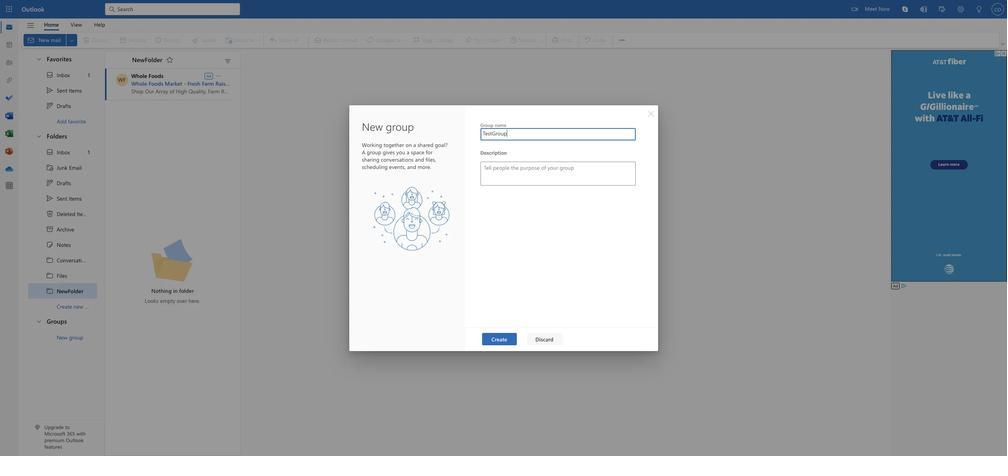 Task type: describe. For each thing, give the bounding box(es) containing it.
new group application
[[0, 0, 1007, 456]]

new inside document
[[362, 119, 383, 133]]

foods for whole foods market - fresh farm raised seafood shop our array of high quality, farm raised seafood today.
[[149, 80, 163, 87]]

in
[[173, 287, 178, 295]]

favorites tree
[[28, 49, 97, 129]]

create new folder
[[57, 303, 99, 310]]

onedrive image
[[5, 166, 13, 173]]

2  sent items from the top
[[46, 195, 82, 202]]

group
[[480, 122, 494, 128]]

 for  conversation history
[[46, 256, 54, 264]]

create for create
[[491, 336, 507, 343]]

word image
[[5, 112, 13, 120]]

inbox for 
[[57, 71, 70, 79]]

3  tree item from the top
[[28, 283, 97, 299]]

drafts for 
[[57, 179, 71, 187]]

outlook inside banner
[[22, 5, 44, 13]]

new group inside tree item
[[57, 334, 83, 341]]

 drafts for 
[[46, 179, 71, 187]]

 deleted items
[[46, 210, 90, 218]]

microsoft
[[44, 431, 65, 437]]

1 vertical spatial farm
[[208, 88, 220, 95]]

items for first the  tree item from the bottom
[[69, 195, 82, 202]]

shop
[[131, 88, 144, 95]]

conversation
[[57, 257, 88, 264]]

name
[[495, 122, 507, 128]]

Group name text field
[[483, 129, 633, 138]]

sharing
[[362, 156, 379, 163]]

deleted
[[57, 210, 75, 218]]

on
[[406, 141, 412, 148]]

add favorite
[[57, 118, 86, 125]]

 tree item
[[28, 206, 97, 222]]

outlook link
[[22, 0, 44, 19]]

 sent items inside favorites tree
[[46, 86, 82, 94]]

outlook banner
[[0, 0, 1007, 19]]

favorites
[[47, 55, 72, 63]]

archive
[[57, 226, 74, 233]]

 button
[[222, 56, 234, 66]]


[[46, 210, 54, 218]]

goal?
[[435, 141, 448, 148]]

you
[[396, 148, 405, 156]]

favorite
[[68, 118, 86, 125]]

 button for favorites
[[32, 52, 45, 66]]

help
[[94, 21, 105, 28]]

together
[[384, 141, 404, 148]]

nothing
[[151, 287, 172, 295]]

and left files,
[[415, 156, 424, 163]]

here.
[[189, 297, 200, 305]]

junk
[[57, 164, 67, 171]]

0 vertical spatial seafood
[[233, 80, 253, 87]]

array
[[156, 88, 168, 95]]

of
[[170, 88, 174, 95]]

whole foods
[[131, 72, 163, 80]]

left-rail-appbar navigation
[[2, 19, 17, 178]]

nothing in folder looks empty over here.
[[145, 287, 200, 305]]

add favorite tree item
[[28, 114, 97, 129]]

set your advertising preferences image
[[901, 283, 907, 289]]

groups tree item
[[28, 314, 97, 330]]

tab list inside new group application
[[38, 19, 111, 31]]

2  tree item from the top
[[28, 268, 97, 283]]

0 vertical spatial farm
[[202, 80, 214, 87]]

folders
[[47, 132, 67, 140]]

powerpoint image
[[5, 148, 13, 156]]

 for 
[[46, 148, 54, 156]]

 inbox for 
[[46, 148, 70, 156]]

whole foods market - fresh farm raised seafood shop our array of high quality, farm raised seafood today.
[[131, 80, 274, 95]]

events,
[[389, 163, 406, 170]]

0 vertical spatial raised
[[216, 80, 232, 87]]

quality,
[[189, 88, 207, 95]]

 for groups
[[36, 318, 42, 324]]

view button
[[65, 19, 88, 31]]


[[648, 111, 654, 117]]

 for  newfolder
[[46, 287, 54, 295]]

whole for whole foods
[[131, 72, 147, 80]]

notes
[[57, 241, 71, 248]]

upgrade to microsoft 365 with premium outlook features
[[44, 424, 86, 450]]

DescriptionTell people the purpose of your group text field
[[481, 162, 635, 185]]

features
[[44, 444, 62, 450]]

newfolder inside  newfolder
[[57, 287, 83, 295]]

whole for whole foods market - fresh farm raised seafood shop our array of high quality, farm raised seafood today.
[[131, 80, 147, 87]]

working
[[362, 141, 382, 148]]

group name
[[480, 122, 507, 128]]

conversations
[[381, 156, 414, 163]]

-
[[184, 80, 186, 87]]

1 vertical spatial seafood
[[238, 88, 258, 95]]

 notes
[[46, 241, 71, 249]]

2  tree item from the top
[[28, 191, 97, 206]]

 for  files
[[46, 272, 54, 280]]

 tree item
[[28, 160, 97, 175]]

groups
[[47, 317, 67, 325]]

newfolder 
[[132, 55, 174, 64]]

whole foods image
[[116, 74, 128, 86]]

to
[[65, 424, 70, 431]]

drafts for 
[[57, 102, 71, 109]]

fresh
[[187, 80, 200, 87]]

more.
[[418, 163, 431, 170]]

home button
[[38, 19, 65, 31]]

create button
[[482, 333, 517, 346]]

help button
[[88, 19, 111, 31]]

foods for whole foods
[[149, 72, 163, 80]]

scheduling
[[362, 163, 388, 170]]

favorites tree item
[[28, 52, 97, 67]]

looks
[[145, 297, 159, 305]]

mail image
[[5, 24, 13, 31]]

0 horizontal spatial a
[[407, 148, 409, 156]]

1  tree item from the top
[[28, 83, 97, 98]]

a
[[362, 148, 365, 156]]

message list section
[[105, 49, 274, 456]]

 tree item
[[28, 222, 97, 237]]

people image
[[5, 59, 13, 67]]

space
[[411, 148, 424, 156]]

new
[[74, 303, 83, 310]]

 inbox for 
[[46, 71, 70, 79]]

 for 
[[46, 179, 54, 187]]



Task type: locate. For each thing, give the bounding box(es) containing it.
foods
[[149, 72, 163, 80], [149, 80, 163, 87]]

1 horizontal spatial ad
[[893, 283, 898, 289]]

2 vertical spatial 
[[46, 287, 54, 295]]

2 horizontal spatial group
[[386, 119, 414, 133]]

move & delete group
[[24, 32, 262, 48]]

1 vertical spatial drafts
[[57, 179, 71, 187]]

0 vertical spatial  tree item
[[28, 98, 97, 114]]

 tree item up the deleted
[[28, 191, 97, 206]]

 left groups
[[36, 318, 42, 324]]

1 vertical spatial sent
[[57, 195, 67, 202]]

2  from the top
[[46, 179, 54, 187]]

with
[[76, 431, 86, 437]]

1 vertical spatial  tree item
[[28, 191, 97, 206]]

 tree item down files
[[28, 283, 97, 299]]

seafood left today.
[[238, 88, 258, 95]]

more apps image
[[5, 182, 13, 190]]

for
[[426, 148, 433, 156]]

group inside working together on a shared goal? a group gives you a space for sharing conversations and files, scheduling events, and more.
[[367, 148, 381, 156]]

 tree item
[[28, 98, 97, 114], [28, 175, 97, 191]]

0 vertical spatial new
[[362, 119, 383, 133]]

 down 
[[46, 179, 54, 187]]

 inside favorites tree item
[[36, 56, 42, 62]]

 newfolder
[[46, 287, 83, 295]]

tree
[[28, 144, 107, 314]]

discard button
[[527, 333, 562, 346]]

0 vertical spatial 1
[[88, 71, 90, 79]]

0 vertical spatial 
[[46, 102, 54, 110]]

1 horizontal spatial outlook
[[66, 437, 84, 444]]

2  drafts from the top
[[46, 179, 71, 187]]

1 for 
[[88, 148, 90, 156]]

 drafts
[[46, 102, 71, 110], [46, 179, 71, 187]]

over
[[177, 297, 187, 305]]

items
[[69, 87, 82, 94], [69, 195, 82, 202], [77, 210, 90, 218]]

new group document
[[0, 0, 1007, 456]]

0 vertical spatial drafts
[[57, 102, 71, 109]]

2 1 from the top
[[88, 148, 90, 156]]


[[46, 256, 54, 264], [46, 272, 54, 280], [46, 287, 54, 295]]

items inside  deleted items
[[77, 210, 90, 218]]

tree inside new group application
[[28, 144, 107, 314]]

0 vertical spatial 
[[46, 86, 54, 94]]

1 horizontal spatial folder
[[179, 287, 194, 295]]

and left more.
[[407, 163, 416, 170]]

1 inside favorites tree
[[88, 71, 90, 79]]

folders tree item
[[28, 129, 97, 144]]

new up working
[[362, 119, 383, 133]]

 inside groups 'tree item'
[[36, 318, 42, 324]]

 button for groups
[[32, 314, 45, 329]]

farm
[[202, 80, 214, 87], [208, 88, 220, 95]]

2  from the top
[[36, 133, 42, 139]]

create new folder tree item
[[28, 299, 99, 314]]

1 down favorites tree item
[[88, 71, 90, 79]]

 left favorites
[[36, 56, 42, 62]]

inbox up " junk email"
[[57, 148, 70, 156]]

group right the a in the top of the page
[[367, 148, 381, 156]]

1 vertical spatial 
[[46, 272, 54, 280]]

 button left folders
[[32, 129, 45, 143]]

history
[[90, 257, 107, 264]]

drafts down " junk email"
[[57, 179, 71, 187]]

3  button from the top
[[32, 314, 45, 329]]

calendar image
[[5, 41, 13, 49]]

new group down groups 'tree item'
[[57, 334, 83, 341]]

gives
[[383, 148, 395, 156]]

 up 
[[46, 148, 54, 156]]

 tree item for 
[[28, 98, 97, 114]]

seafood
[[233, 80, 253, 87], [238, 88, 258, 95]]

items up  deleted items
[[69, 195, 82, 202]]

0 vertical spatial  drafts
[[46, 102, 71, 110]]

1 vertical spatial whole
[[131, 80, 147, 87]]

 archive
[[46, 225, 74, 233]]

1 vertical spatial new group
[[57, 334, 83, 341]]

drafts
[[57, 102, 71, 109], [57, 179, 71, 187]]

2 vertical spatial group
[[69, 334, 83, 341]]

foods inside the whole foods market - fresh farm raised seafood shop our array of high quality, farm raised seafood today.
[[149, 80, 163, 87]]

files image
[[5, 77, 13, 85]]

folder inside tree item
[[85, 303, 99, 310]]

0 vertical spatial outlook
[[22, 5, 44, 13]]

0 vertical spatial create
[[57, 303, 72, 310]]

1 drafts from the top
[[57, 102, 71, 109]]

 drafts for 
[[46, 102, 71, 110]]

1 for 
[[88, 71, 90, 79]]

farm right quality,
[[208, 88, 220, 95]]

 up add favorite "tree item"
[[46, 102, 54, 110]]

1 horizontal spatial create
[[491, 336, 507, 343]]

1 vertical spatial inbox
[[57, 148, 70, 156]]

a
[[413, 141, 416, 148], [407, 148, 409, 156]]

seafood down  button
[[233, 80, 253, 87]]

home
[[44, 21, 59, 28]]

items up favorite
[[69, 87, 82, 94]]

0 vertical spatial foods
[[149, 72, 163, 80]]

wf
[[118, 76, 126, 83]]

inbox
[[57, 71, 70, 79], [57, 148, 70, 156]]

0 vertical spatial items
[[69, 87, 82, 94]]

0 vertical spatial folder
[[179, 287, 194, 295]]

1 inbox from the top
[[57, 71, 70, 79]]

excel image
[[5, 130, 13, 138]]

1 vertical spatial raised
[[221, 88, 237, 95]]

1 vertical spatial new
[[57, 334, 68, 341]]

outlook up  button
[[22, 5, 44, 13]]

 tree item up add
[[28, 98, 97, 114]]

and
[[415, 156, 424, 163], [407, 163, 416, 170]]

 drafts inside favorites tree
[[46, 102, 71, 110]]

0 vertical spatial newfolder
[[132, 55, 162, 64]]

2 foods from the top
[[149, 80, 163, 87]]

inbox for 
[[57, 148, 70, 156]]

today.
[[259, 88, 274, 95]]

1 vertical spatial 1
[[88, 148, 90, 156]]

 button inside favorites tree item
[[32, 52, 45, 66]]


[[46, 225, 54, 233]]

empty
[[160, 297, 175, 305]]

0 horizontal spatial new
[[57, 334, 68, 341]]

ad left "set your advertising preferences" image
[[893, 283, 898, 289]]

view
[[71, 21, 82, 28]]

 inbox up the junk
[[46, 148, 70, 156]]

inbox inside favorites tree
[[57, 71, 70, 79]]

folder for new
[[85, 303, 99, 310]]

0 vertical spatial  inbox
[[46, 71, 70, 79]]

meet now
[[865, 5, 890, 12]]

0 horizontal spatial ad
[[206, 73, 211, 79]]

2 sent from the top
[[57, 195, 67, 202]]

1 vertical spatial  button
[[32, 129, 45, 143]]

 conversation history
[[46, 256, 107, 264]]

create inside tree item
[[57, 303, 72, 310]]

 tree item down the junk
[[28, 175, 97, 191]]

 inbox down favorites
[[46, 71, 70, 79]]

1 horizontal spatial group
[[367, 148, 381, 156]]

1 vertical spatial group
[[367, 148, 381, 156]]

 tree item down favorites
[[28, 67, 97, 83]]

1 vertical spatial folder
[[85, 303, 99, 310]]

1  sent items from the top
[[46, 86, 82, 94]]

0 vertical spatial  sent items
[[46, 86, 82, 94]]

newfolder up whole foods
[[132, 55, 162, 64]]

whole inside the whole foods market - fresh farm raised seafood shop our array of high quality, farm raised seafood today.
[[131, 80, 147, 87]]

0 vertical spatial 
[[36, 56, 42, 62]]

0 vertical spatial sent
[[57, 87, 67, 94]]

files,
[[426, 156, 436, 163]]

premium features image
[[35, 425, 40, 431]]

1  tree item from the top
[[28, 67, 97, 83]]

2 vertical spatial items
[[77, 210, 90, 218]]

1 vertical spatial outlook
[[66, 437, 84, 444]]

 button
[[643, 108, 656, 120]]

1 vertical spatial 
[[46, 179, 54, 187]]

1 vertical spatial foods
[[149, 80, 163, 87]]

now
[[879, 5, 890, 12]]

 tree item
[[28, 67, 97, 83], [28, 144, 97, 160]]

upgrade
[[44, 424, 64, 431]]

0 horizontal spatial newfolder
[[57, 287, 83, 295]]

 inside favorites tree
[[46, 71, 54, 79]]

365
[[67, 431, 75, 437]]

new group inside document
[[362, 119, 414, 133]]

1 vertical spatial  inbox
[[46, 148, 70, 156]]

 tree item for 
[[28, 67, 97, 83]]

drafts up add favorite "tree item"
[[57, 102, 71, 109]]

1 vertical spatial newfolder
[[57, 287, 83, 295]]

2  from the top
[[46, 148, 54, 156]]

0 horizontal spatial group
[[69, 334, 83, 341]]

ad up the whole foods market - fresh farm raised seafood shop our array of high quality, farm raised seafood today.
[[206, 73, 211, 79]]

1 vertical spatial  sent items
[[46, 195, 82, 202]]

0 horizontal spatial folder
[[85, 303, 99, 310]]

email
[[69, 164, 82, 171]]

tab list containing home
[[38, 19, 111, 31]]

sent up add
[[57, 87, 67, 94]]

items right the deleted
[[77, 210, 90, 218]]

group down groups 'tree item'
[[69, 334, 83, 341]]

0 vertical spatial  tree item
[[28, 67, 97, 83]]

new group
[[362, 119, 414, 133], [57, 334, 83, 341]]

new down groups 'tree item'
[[57, 334, 68, 341]]

0 vertical spatial  button
[[32, 52, 45, 66]]

1 up  tree item
[[88, 148, 90, 156]]

create inside button
[[491, 336, 507, 343]]

1 horizontal spatial new group
[[362, 119, 414, 133]]

description
[[480, 150, 507, 155]]

1  tree item from the top
[[28, 252, 107, 268]]

discard
[[535, 336, 554, 343]]

files
[[57, 272, 67, 279]]

 tree item up  newfolder
[[28, 268, 97, 283]]


[[46, 164, 54, 171]]

0 vertical spatial new group
[[362, 119, 414, 133]]


[[852, 6, 858, 12]]

 for 
[[46, 71, 54, 79]]

 tree item
[[28, 83, 97, 98], [28, 191, 97, 206]]

0 vertical spatial group
[[386, 119, 414, 133]]

tab list
[[38, 19, 111, 31]]

 tree item up the junk
[[28, 144, 97, 160]]

items inside favorites tree
[[69, 87, 82, 94]]

2 inbox from the top
[[57, 148, 70, 156]]

meet
[[865, 5, 877, 12]]

 inside the folders tree item
[[36, 133, 42, 139]]

 tree item
[[28, 237, 97, 252]]

1 vertical spatial create
[[491, 336, 507, 343]]

group up together
[[386, 119, 414, 133]]

0 vertical spatial ad
[[206, 73, 211, 79]]

 tree item down notes
[[28, 252, 107, 268]]

 files
[[46, 272, 67, 280]]

new group up together
[[362, 119, 414, 133]]

inbox down favorites tree item
[[57, 71, 70, 79]]

 button
[[32, 52, 45, 66], [32, 129, 45, 143], [32, 314, 45, 329]]

1 vertical spatial  tree item
[[28, 144, 97, 160]]

 tree item
[[28, 252, 107, 268], [28, 268, 97, 283], [28, 283, 97, 299]]

newfolder inside newfolder 
[[132, 55, 162, 64]]

market
[[165, 80, 182, 87]]

a right 'on'
[[413, 141, 416, 148]]

high
[[176, 88, 187, 95]]

0 horizontal spatial outlook
[[22, 5, 44, 13]]

1  from the top
[[36, 56, 42, 62]]

0 horizontal spatial new group
[[57, 334, 83, 341]]

items for the  tree item
[[77, 210, 90, 218]]

1  from the top
[[46, 86, 54, 94]]


[[46, 241, 54, 249]]

new group alert dialog
[[0, 0, 1007, 456]]

1  from the top
[[46, 102, 54, 110]]

farm up quality,
[[202, 80, 214, 87]]

 down 
[[46, 256, 54, 264]]

sent
[[57, 87, 67, 94], [57, 195, 67, 202]]

 tree item down favorites tree item
[[28, 83, 97, 98]]

2  inbox from the top
[[46, 148, 70, 156]]

1
[[88, 71, 90, 79], [88, 148, 90, 156]]

1 vertical spatial 
[[36, 133, 42, 139]]

ad inside message list section
[[206, 73, 211, 79]]

0 vertical spatial 
[[46, 71, 54, 79]]

2 drafts from the top
[[57, 179, 71, 187]]

 down  files
[[46, 287, 54, 295]]

1 vertical spatial 
[[46, 195, 54, 202]]

 up 
[[46, 195, 54, 202]]

drafts inside favorites tree
[[57, 102, 71, 109]]

 drafts up add
[[46, 102, 71, 110]]

folder for in
[[179, 287, 194, 295]]

1 vertical spatial items
[[69, 195, 82, 202]]


[[224, 58, 232, 65]]

premium
[[44, 437, 64, 444]]

0 vertical spatial  tree item
[[28, 83, 97, 98]]

folder right new in the bottom left of the page
[[85, 303, 99, 310]]

1  drafts from the top
[[46, 102, 71, 110]]

newfolder
[[132, 55, 162, 64], [57, 287, 83, 295]]


[[166, 56, 174, 64]]

our
[[145, 88, 154, 95]]

 left files
[[46, 272, 54, 280]]

2  from the top
[[46, 195, 54, 202]]

3  from the top
[[36, 318, 42, 324]]


[[26, 21, 35, 30]]

2  tree item from the top
[[28, 175, 97, 191]]

3  from the top
[[46, 287, 54, 295]]

2  tree item from the top
[[28, 144, 97, 160]]

1 horizontal spatial a
[[413, 141, 416, 148]]

1  from the top
[[46, 256, 54, 264]]

 sent items
[[46, 86, 82, 94], [46, 195, 82, 202]]

 button for folders
[[32, 129, 45, 143]]

 button
[[164, 54, 176, 66]]

 button inside the folders tree item
[[32, 129, 45, 143]]

1 vertical spatial ad
[[893, 283, 898, 289]]

add
[[57, 118, 67, 125]]

working together on a shared goal? a group gives you a space for sharing conversations and files, scheduling events, and more.
[[362, 141, 448, 170]]

shared
[[418, 141, 434, 148]]


[[46, 102, 54, 110], [46, 179, 54, 187]]

0 vertical spatial inbox
[[57, 71, 70, 79]]

 drafts down the junk
[[46, 179, 71, 187]]

sent up the  tree item
[[57, 195, 67, 202]]

1  button from the top
[[32, 52, 45, 66]]

1 foods from the top
[[149, 72, 163, 80]]

group inside tree item
[[69, 334, 83, 341]]

 sent items up the  tree item
[[46, 195, 82, 202]]

1 1 from the top
[[88, 71, 90, 79]]

1 vertical spatial  tree item
[[28, 175, 97, 191]]

 down favorites
[[46, 86, 54, 94]]

 junk email
[[46, 164, 82, 171]]

 left folders
[[36, 133, 42, 139]]

1  from the top
[[46, 71, 54, 79]]

1 horizontal spatial new
[[362, 119, 383, 133]]

0 vertical spatial whole
[[131, 72, 147, 80]]

create for create new folder
[[57, 303, 72, 310]]

1 whole from the top
[[131, 72, 147, 80]]

2  button from the top
[[32, 129, 45, 143]]

outlook down to
[[66, 437, 84, 444]]

tree containing 
[[28, 144, 107, 314]]

 for 
[[46, 102, 54, 110]]

0 horizontal spatial create
[[57, 303, 72, 310]]

 tree item for 
[[28, 175, 97, 191]]

 button inside groups 'tree item'
[[32, 314, 45, 329]]

2  from the top
[[46, 272, 54, 280]]

 inside favorites tree
[[46, 102, 54, 110]]

to do image
[[5, 95, 13, 102]]

whole
[[131, 72, 147, 80], [131, 80, 147, 87]]

 for folders
[[36, 133, 42, 139]]

new inside tree item
[[57, 334, 68, 341]]

 inbox inside favorites tree
[[46, 71, 70, 79]]

outlook inside upgrade to microsoft 365 with premium outlook features
[[66, 437, 84, 444]]

1 vertical spatial  drafts
[[46, 179, 71, 187]]

2 vertical spatial  button
[[32, 314, 45, 329]]

tags group
[[310, 32, 544, 48]]

2 vertical spatial 
[[36, 318, 42, 324]]

 down favorites
[[46, 71, 54, 79]]

create
[[57, 303, 72, 310], [491, 336, 507, 343]]

newfolder heading
[[122, 51, 176, 68]]

newfolder up create new folder tree item
[[57, 287, 83, 295]]

folder
[[179, 287, 194, 295], [85, 303, 99, 310]]

items for 1st the  tree item from the top of the new group application
[[69, 87, 82, 94]]

folder up over
[[179, 287, 194, 295]]

folder inside nothing in folder looks empty over here.
[[179, 287, 194, 295]]

 for favorites
[[36, 56, 42, 62]]

a right you
[[407, 148, 409, 156]]

 tree item for 
[[28, 144, 97, 160]]

 inside favorites tree
[[46, 86, 54, 94]]

1 horizontal spatial newfolder
[[132, 55, 162, 64]]

1 sent from the top
[[57, 87, 67, 94]]

1  inbox from the top
[[46, 71, 70, 79]]

2 whole from the top
[[131, 80, 147, 87]]

 button left groups
[[32, 314, 45, 329]]

1  tree item from the top
[[28, 98, 97, 114]]

sent inside favorites tree
[[57, 87, 67, 94]]


[[46, 86, 54, 94], [46, 195, 54, 202]]

 sent items down favorites tree item
[[46, 86, 82, 94]]

0 vertical spatial 
[[46, 256, 54, 264]]

 button left favorites
[[32, 52, 45, 66]]

new group tree item
[[28, 330, 97, 345]]

 button
[[23, 19, 38, 32]]

1 vertical spatial 
[[46, 148, 54, 156]]



Task type: vqa. For each thing, say whether or not it's contained in the screenshot.
Microsoft
yes



